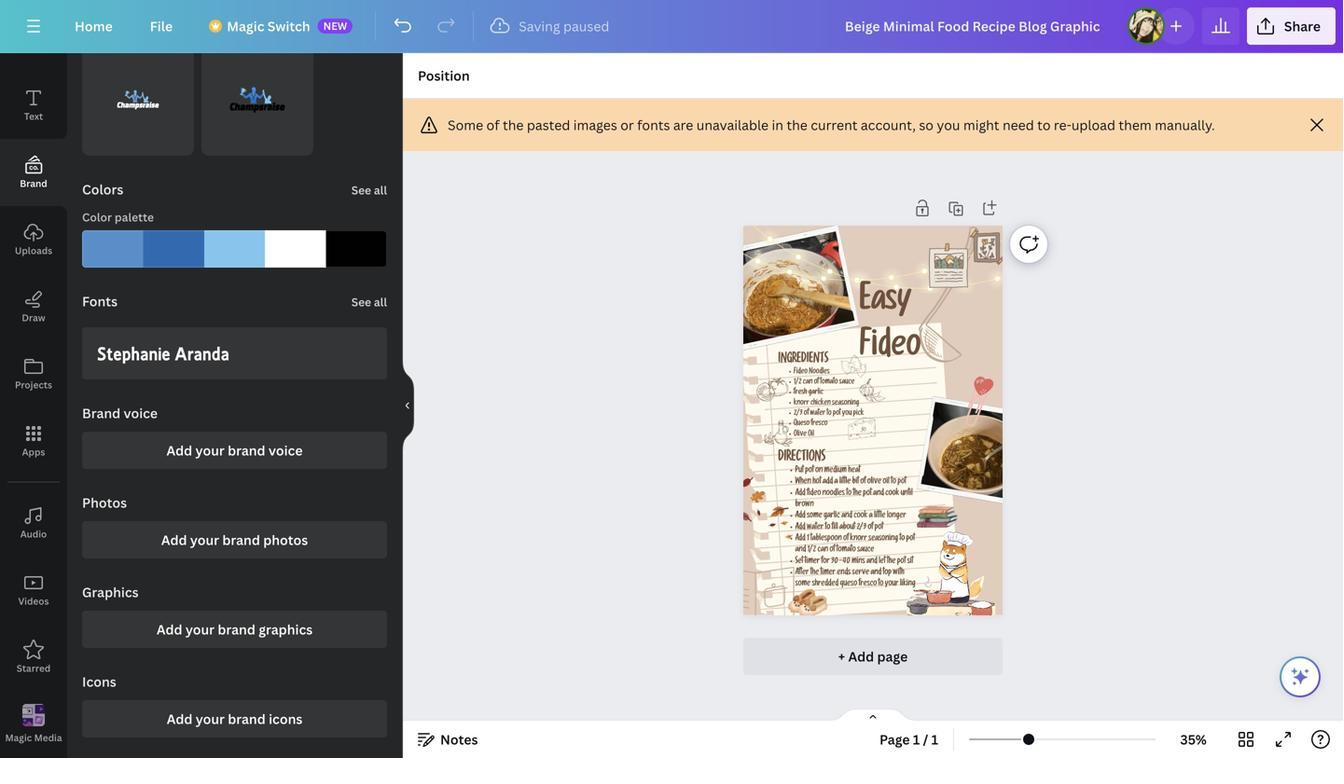 Task type: vqa. For each thing, say whether or not it's contained in the screenshot.
Designs
no



Task type: describe. For each thing, give the bounding box(es) containing it.
so
[[919, 116, 934, 134]]

magic media button
[[0, 691, 67, 759]]

need
[[1003, 116, 1034, 134]]

pot left on
[[805, 467, 814, 476]]

knorr inside fideo noodles 1/2 can of tomato sauce fresh garlic knorr chicken seasoning 2/3 of water to pot you pick queso fresco olive oil
[[794, 400, 809, 408]]

add your brand graphics button
[[82, 611, 387, 648]]

fideo for fideo
[[860, 333, 921, 367]]

stephanie aranda
[[97, 343, 229, 364]]

of down about
[[843, 535, 849, 544]]

them
[[1119, 116, 1152, 134]]

heat
[[848, 467, 860, 476]]

liking
[[900, 581, 916, 589]]

olive oil hand drawn image
[[764, 421, 793, 447]]

+ add page
[[839, 648, 908, 666]]

images
[[574, 116, 617, 134]]

file button
[[135, 7, 188, 45]]

hide image
[[402, 361, 414, 451]]

share button
[[1247, 7, 1336, 45]]

draw button
[[0, 273, 67, 341]]

pot down olive at the right
[[863, 490, 872, 498]]

graphics
[[259, 621, 313, 639]]

see for colors
[[351, 182, 371, 198]]

text
[[24, 110, 43, 123]]

and left top
[[871, 569, 882, 578]]

starred
[[17, 662, 51, 675]]

add your brand voice button
[[82, 432, 387, 469]]

audio
[[20, 528, 47, 541]]

aranda
[[175, 343, 229, 364]]

of up queso
[[804, 410, 809, 418]]

to right noodles
[[846, 490, 852, 498]]

2/3 inside put pot on medium heat when hot add a little bit of olive oil to pot add fideo noodles to the pot and cook until brown add some garlic and cook a little longer add water to fill about 2/3 of pot add 1 tablespoon of knorr seasoning to pot and 1/2 can of tomato sauce set timer for 30-40 mins and let the pot sit after the timer ends serve and top with some shredded queso fresco to your liking
[[857, 524, 866, 532]]

of up 30- at right
[[830, 547, 835, 555]]

brand for graphics
[[218, 621, 256, 639]]

fonts
[[82, 292, 118, 310]]

when
[[795, 478, 811, 487]]

or
[[621, 116, 634, 134]]

garlic inside put pot on medium heat when hot add a little bit of olive oil to pot add fideo noodles to the pot and cook until brown add some garlic and cook a little longer add water to fill about 2/3 of pot add 1 tablespoon of knorr seasoning to pot and 1/2 can of tomato sauce set timer for 30-40 mins and let the pot sit after the timer ends serve and top with some shredded queso fresco to your liking
[[824, 513, 840, 521]]

0 vertical spatial cook
[[885, 490, 899, 498]]

notes button
[[411, 725, 486, 755]]

magic for magic media
[[5, 732, 32, 744]]

farfalle pasta illustration image
[[841, 355, 866, 378]]

photos
[[82, 494, 127, 512]]

graphics
[[82, 584, 139, 601]]

tomato inside fideo noodles 1/2 can of tomato sauce fresh garlic knorr chicken seasoning 2/3 of water to pot you pick queso fresco olive oil
[[820, 379, 838, 387]]

0 horizontal spatial cook
[[854, 513, 868, 521]]

ends
[[837, 569, 851, 578]]

until
[[901, 490, 913, 498]]

and up set
[[795, 547, 806, 555]]

the right after on the bottom
[[810, 569, 819, 578]]

brand for photos
[[222, 531, 260, 549]]

fresh
[[794, 390, 807, 397]]

with
[[893, 569, 904, 578]]

oil
[[883, 478, 890, 487]]

tablespoon
[[811, 535, 842, 544]]

1 vertical spatial timer
[[820, 569, 836, 578]]

main menu bar
[[0, 0, 1343, 53]]

see all button for fonts
[[350, 283, 389, 320]]

manually.
[[1155, 116, 1215, 134]]

new
[[323, 19, 347, 33]]

directions
[[778, 452, 826, 466]]

position button
[[411, 61, 477, 90]]

ingredients
[[778, 354, 828, 367]]

see all for colors
[[351, 182, 387, 198]]

serve
[[852, 569, 869, 578]]

some of the pasted images or fonts are unavailable in the current account, so you might need to re-upload them manually.
[[448, 116, 1215, 134]]

fill
[[832, 524, 838, 532]]

might
[[964, 116, 1000, 134]]

/
[[923, 731, 929, 749]]

40
[[843, 558, 850, 566]]

to down top
[[878, 581, 884, 589]]

grey line cookbook icon isolated on white background. cooking book icon. recipe book. fork and knife icons. cutlery symbol.  vector illustration image
[[717, 567, 794, 626]]

magic for magic switch
[[227, 17, 264, 35]]

shredded
[[812, 581, 839, 589]]

1 vertical spatial a
[[869, 513, 873, 521]]

noodles
[[822, 490, 845, 498]]

water inside fideo noodles 1/2 can of tomato sauce fresh garlic knorr chicken seasoning 2/3 of water to pot you pick queso fresco olive oil
[[810, 410, 826, 418]]

colors
[[82, 181, 124, 198]]

icons
[[269, 710, 303, 728]]

0 vertical spatial some
[[807, 513, 822, 521]]

current
[[811, 116, 858, 134]]

add
[[823, 478, 833, 487]]

the right let at the right of the page
[[887, 558, 896, 566]]

stephanie
[[97, 343, 170, 364]]

of down noodles
[[814, 379, 819, 387]]

the down bit
[[853, 490, 862, 498]]

home link
[[60, 7, 128, 45]]

after
[[795, 569, 809, 578]]

projects
[[15, 379, 52, 391]]

elements
[[12, 43, 55, 56]]

sit
[[907, 558, 913, 566]]

starred button
[[0, 624, 67, 691]]

pick
[[853, 410, 864, 418]]

1/2 inside put pot on medium heat when hot add a little bit of olive oil to pot add fideo noodles to the pot and cook until brown add some garlic and cook a little longer add water to fill about 2/3 of pot add 1 tablespoon of knorr seasoning to pot and 1/2 can of tomato sauce set timer for 30-40 mins and let the pot sit after the timer ends serve and top with some shredded queso fresco to your liking
[[807, 547, 816, 555]]

brand for brand voice add your brand voice
[[82, 404, 121, 422]]

Design title text field
[[830, 7, 1120, 45]]

olive
[[794, 431, 807, 439]]

elements button
[[0, 5, 67, 72]]

add your brand photos
[[161, 531, 308, 549]]

+
[[839, 648, 845, 666]]

top
[[883, 569, 892, 578]]

easy
[[860, 288, 912, 321]]

laddle icon image
[[889, 224, 1032, 374]]

to inside fideo noodles 1/2 can of tomato sauce fresh garlic knorr chicken seasoning 2/3 of water to pot you pick queso fresco olive oil
[[827, 410, 832, 418]]

put
[[795, 467, 804, 476]]

fresco inside put pot on medium heat when hot add a little bit of olive oil to pot add fideo noodles to the pot and cook until brown add some garlic and cook a little longer add water to fill about 2/3 of pot add 1 tablespoon of knorr seasoning to pot and 1/2 can of tomato sauce set timer for 30-40 mins and let the pot sit after the timer ends serve and top with some shredded queso fresco to your liking
[[859, 581, 877, 589]]

mins
[[852, 558, 865, 566]]

the right in
[[787, 116, 808, 134]]

2/3 inside fideo noodles 1/2 can of tomato sauce fresh garlic knorr chicken seasoning 2/3 of water to pot you pick queso fresco olive oil
[[794, 410, 803, 418]]

1 vertical spatial some
[[795, 581, 811, 589]]

bit
[[852, 478, 859, 487]]

on
[[815, 467, 823, 476]]

saving paused
[[519, 17, 610, 35]]



Task type: locate. For each thing, give the bounding box(es) containing it.
2/3
[[794, 410, 803, 418], [857, 524, 866, 532]]

2 see all from the top
[[351, 294, 387, 310]]

your down top
[[885, 581, 899, 589]]

garlic up fill
[[824, 513, 840, 521]]

35% button
[[1163, 725, 1224, 755]]

oil
[[808, 431, 814, 439]]

1 horizontal spatial fideo
[[860, 333, 921, 367]]

2 see all button from the top
[[350, 283, 389, 320]]

canva assistant image
[[1289, 666, 1312, 689]]

1 right /
[[932, 731, 939, 749]]

of right bit
[[860, 478, 866, 487]]

tomato inside put pot on medium heat when hot add a little bit of olive oil to pot add fideo noodles to the pot and cook until brown add some garlic and cook a little longer add water to fill about 2/3 of pot add 1 tablespoon of knorr seasoning to pot and 1/2 can of tomato sauce set timer for 30-40 mins and let the pot sit after the timer ends serve and top with some shredded queso fresco to your liking
[[837, 547, 856, 555]]

1 vertical spatial water
[[807, 524, 824, 532]]

0 vertical spatial all
[[374, 182, 387, 198]]

1 see from the top
[[351, 182, 371, 198]]

1 vertical spatial magic
[[5, 732, 32, 744]]

1 vertical spatial 2/3
[[857, 524, 866, 532]]

1 horizontal spatial can
[[818, 547, 828, 555]]

and
[[873, 490, 884, 498], [842, 513, 852, 521], [795, 547, 806, 555], [867, 558, 877, 566], [871, 569, 882, 578]]

little left bit
[[839, 478, 851, 487]]

file
[[150, 17, 173, 35]]

sauce up mins
[[857, 547, 874, 555]]

page
[[877, 648, 908, 666]]

fresco up oil
[[811, 421, 828, 429]]

1 horizontal spatial timer
[[820, 569, 836, 578]]

set
[[795, 558, 803, 566]]

0 vertical spatial garlic
[[808, 390, 823, 397]]

2/3 up queso
[[794, 410, 803, 418]]

see all button for colors
[[350, 171, 389, 208]]

cook down oil
[[885, 490, 899, 498]]

0 horizontal spatial brand
[[20, 177, 47, 190]]

the
[[503, 116, 524, 134], [787, 116, 808, 134], [853, 490, 862, 498], [887, 558, 896, 566], [810, 569, 819, 578]]

fideo down ingredients
[[794, 369, 808, 377]]

1 vertical spatial brand
[[82, 404, 121, 422]]

magic inside "button"
[[5, 732, 32, 744]]

0 vertical spatial see
[[351, 182, 371, 198]]

saving
[[519, 17, 560, 35]]

your for add your brand icons
[[196, 710, 225, 728]]

brand left graphics
[[218, 621, 256, 639]]

water up tablespoon
[[807, 524, 824, 532]]

a left longer
[[869, 513, 873, 521]]

0 vertical spatial 1/2
[[794, 379, 802, 387]]

pot inside fideo noodles 1/2 can of tomato sauce fresh garlic knorr chicken seasoning 2/3 of water to pot you pick queso fresco olive oil
[[833, 410, 841, 418]]

0 vertical spatial 2/3
[[794, 410, 803, 418]]

1 left /
[[913, 731, 920, 749]]

brand left icons
[[228, 710, 266, 728]]

re-
[[1054, 116, 1072, 134]]

apps button
[[0, 408, 67, 475]]

all for colors
[[374, 182, 387, 198]]

you right so
[[937, 116, 960, 134]]

0 vertical spatial water
[[810, 410, 826, 418]]

0 horizontal spatial seasoning
[[832, 400, 859, 408]]

brand
[[228, 442, 266, 459], [222, 531, 260, 549], [218, 621, 256, 639], [228, 710, 266, 728]]

of right some
[[487, 116, 500, 134]]

0 vertical spatial magic
[[227, 17, 264, 35]]

1 vertical spatial voice
[[269, 442, 303, 459]]

2 all from the top
[[374, 294, 387, 310]]

0 vertical spatial tomato
[[820, 379, 838, 387]]

little left longer
[[874, 513, 886, 521]]

1 horizontal spatial voice
[[269, 442, 303, 459]]

pot up sit
[[906, 535, 915, 544]]

all for fonts
[[374, 294, 387, 310]]

to left fill
[[825, 524, 830, 532]]

brand for brand
[[20, 177, 47, 190]]

1 horizontal spatial 2/3
[[857, 524, 866, 532]]

of right about
[[868, 524, 873, 532]]

to
[[1038, 116, 1051, 134], [827, 410, 832, 418], [891, 478, 896, 487], [846, 490, 852, 498], [825, 524, 830, 532], [900, 535, 905, 544], [878, 581, 884, 589]]

0 horizontal spatial 2/3
[[794, 410, 803, 418]]

timer down for on the right bottom
[[820, 569, 836, 578]]

and left let at the right of the page
[[867, 558, 877, 566]]

1 vertical spatial seasoning
[[869, 535, 898, 544]]

fonts
[[637, 116, 670, 134]]

0 horizontal spatial voice
[[124, 404, 158, 422]]

your inside button
[[196, 710, 225, 728]]

and up about
[[842, 513, 852, 521]]

to down longer
[[900, 535, 905, 544]]

seasoning up pick
[[832, 400, 859, 408]]

+ add page button
[[743, 638, 1003, 675]]

1 vertical spatial tomato
[[837, 547, 856, 555]]

magic left media
[[5, 732, 32, 744]]

1 vertical spatial fresco
[[859, 581, 877, 589]]

1 vertical spatial cook
[[854, 513, 868, 521]]

a right add
[[834, 478, 838, 487]]

cook up about
[[854, 513, 868, 521]]

1 left tablespoon
[[807, 535, 809, 544]]

1 inside put pot on medium heat when hot add a little bit of olive oil to pot add fideo noodles to the pot and cook until brown add some garlic and cook a little longer add water to fill about 2/3 of pot add 1 tablespoon of knorr seasoning to pot and 1/2 can of tomato sauce set timer for 30-40 mins and let the pot sit after the timer ends serve and top with some shredded queso fresco to your liking
[[807, 535, 809, 544]]

knorr down fresh
[[794, 400, 809, 408]]

your left photos
[[190, 531, 219, 549]]

1/2 down tablespoon
[[807, 547, 816, 555]]

sauce inside fideo noodles 1/2 can of tomato sauce fresh garlic knorr chicken seasoning 2/3 of water to pot you pick queso fresco olive oil
[[839, 379, 855, 387]]

to right oil
[[891, 478, 896, 487]]

1 vertical spatial see all button
[[350, 283, 389, 320]]

0 vertical spatial fresco
[[811, 421, 828, 429]]

knorr
[[794, 400, 809, 408], [850, 535, 867, 544]]

1 horizontal spatial fresco
[[859, 581, 877, 589]]

seasoning inside fideo noodles 1/2 can of tomato sauce fresh garlic knorr chicken seasoning 2/3 of water to pot you pick queso fresco olive oil
[[832, 400, 859, 408]]

pasted
[[527, 116, 570, 134]]

can inside fideo noodles 1/2 can of tomato sauce fresh garlic knorr chicken seasoning 2/3 of water to pot you pick queso fresco olive oil
[[803, 379, 813, 387]]

switch
[[268, 17, 310, 35]]

magic left switch
[[227, 17, 264, 35]]

0 vertical spatial can
[[803, 379, 813, 387]]

sauce inside put pot on medium heat when hot add a little bit of olive oil to pot add fideo noodles to the pot and cook until brown add some garlic and cook a little longer add water to fill about 2/3 of pot add 1 tablespoon of knorr seasoning to pot and 1/2 can of tomato sauce set timer for 30-40 mins and let the pot sit after the timer ends serve and top with some shredded queso fresco to your liking
[[857, 547, 874, 555]]

see
[[351, 182, 371, 198], [351, 294, 371, 310]]

0 horizontal spatial you
[[842, 410, 852, 418]]

knorr inside put pot on medium heat when hot add a little bit of olive oil to pot add fideo noodles to the pot and cook until brown add some garlic and cook a little longer add water to fill about 2/3 of pot add 1 tablespoon of knorr seasoning to pot and 1/2 can of tomato sauce set timer for 30-40 mins and let the pot sit after the timer ends serve and top with some shredded queso fresco to your liking
[[850, 535, 867, 544]]

videos button
[[0, 557, 67, 624]]

1 horizontal spatial you
[[937, 116, 960, 134]]

30-
[[831, 558, 843, 566]]

0 vertical spatial brand
[[20, 177, 47, 190]]

your inside put pot on medium heat when hot add a little bit of olive oil to pot add fideo noodles to the pot and cook until brown add some garlic and cook a little longer add water to fill about 2/3 of pot add 1 tablespoon of knorr seasoning to pot and 1/2 can of tomato sauce set timer for 30-40 mins and let the pot sit after the timer ends serve and top with some shredded queso fresco to your liking
[[885, 581, 899, 589]]

home
[[75, 17, 113, 35]]

1 horizontal spatial little
[[874, 513, 886, 521]]

0 vertical spatial you
[[937, 116, 960, 134]]

your left icons
[[196, 710, 225, 728]]

brand inside brand button
[[20, 177, 47, 190]]

brand left photos
[[222, 531, 260, 549]]

1/2 inside fideo noodles 1/2 can of tomato sauce fresh garlic knorr chicken seasoning 2/3 of water to pot you pick queso fresco olive oil
[[794, 379, 802, 387]]

can inside put pot on medium heat when hot add a little bit of olive oil to pot add fideo noodles to the pot and cook until brown add some garlic and cook a little longer add water to fill about 2/3 of pot add 1 tablespoon of knorr seasoning to pot and 1/2 can of tomato sauce set timer for 30-40 mins and let the pot sit after the timer ends serve and top with some shredded queso fresco to your liking
[[818, 547, 828, 555]]

position
[[418, 67, 470, 84]]

timer
[[805, 558, 820, 566], [820, 569, 836, 578]]

1 horizontal spatial seasoning
[[869, 535, 898, 544]]

1 horizontal spatial a
[[869, 513, 873, 521]]

0 horizontal spatial timer
[[805, 558, 820, 566]]

add inside button
[[167, 710, 193, 728]]

tomato up 40
[[837, 547, 856, 555]]

paused
[[564, 17, 610, 35]]

brand inside the brand voice add your brand voice
[[228, 442, 266, 459]]

0 vertical spatial a
[[834, 478, 838, 487]]

noodles
[[809, 369, 830, 377]]

1 horizontal spatial magic
[[227, 17, 264, 35]]

water down chicken
[[810, 410, 826, 418]]

seasoning inside put pot on medium heat when hot add a little bit of olive oil to pot add fideo noodles to the pot and cook until brown add some garlic and cook a little longer add water to fill about 2/3 of pot add 1 tablespoon of knorr seasoning to pot and 1/2 can of tomato sauce set timer for 30-40 mins and let the pot sit after the timer ends serve and top with some shredded queso fresco to your liking
[[869, 535, 898, 544]]

1 vertical spatial you
[[842, 410, 852, 418]]

add your brand icons
[[167, 710, 303, 728]]

brand for icons
[[228, 710, 266, 728]]

0 horizontal spatial 1
[[807, 535, 809, 544]]

1/2
[[794, 379, 802, 387], [807, 547, 816, 555]]

some down after on the bottom
[[795, 581, 811, 589]]

0 vertical spatial sauce
[[839, 379, 855, 387]]

0 vertical spatial knorr
[[794, 400, 809, 408]]

brand down stephanie
[[82, 404, 121, 422]]

stephanie aranda button
[[82, 327, 387, 380]]

1 see all from the top
[[351, 182, 387, 198]]

0 horizontal spatial can
[[803, 379, 813, 387]]

magic switch
[[227, 17, 310, 35]]

1 vertical spatial all
[[374, 294, 387, 310]]

magic inside main menu bar
[[227, 17, 264, 35]]

voice
[[124, 404, 158, 422], [269, 442, 303, 459]]

unavailable
[[697, 116, 769, 134]]

brand inside the brand voice add your brand voice
[[82, 404, 121, 422]]

your for add your brand graphics
[[186, 621, 215, 639]]

0 horizontal spatial a
[[834, 478, 838, 487]]

fresco down serve
[[859, 581, 877, 589]]

1
[[807, 535, 809, 544], [913, 731, 920, 749], [932, 731, 939, 749]]

1/2 up fresh
[[794, 379, 802, 387]]

the left pasted
[[503, 116, 524, 134]]

0 horizontal spatial sauce
[[839, 379, 855, 387]]

0 horizontal spatial knorr
[[794, 400, 809, 408]]

add inside the brand voice add your brand voice
[[167, 442, 192, 459]]

0 vertical spatial little
[[839, 478, 851, 487]]

let
[[879, 558, 886, 566]]

color
[[82, 209, 112, 225]]

your for add your brand photos
[[190, 531, 219, 549]]

1 vertical spatial knorr
[[850, 535, 867, 544]]

your up add your brand photos button
[[196, 442, 225, 459]]

see all button
[[350, 171, 389, 208], [350, 283, 389, 320]]

saving paused status
[[482, 15, 619, 37]]

sauce down the farfalle pasta illustration image
[[839, 379, 855, 387]]

0 vertical spatial timer
[[805, 558, 820, 566]]

some
[[448, 116, 483, 134]]

fideo inside fideo noodles 1/2 can of tomato sauce fresh garlic knorr chicken seasoning 2/3 of water to pot you pick queso fresco olive oil
[[794, 369, 808, 377]]

1 vertical spatial 1/2
[[807, 547, 816, 555]]

share
[[1285, 17, 1321, 35]]

0 horizontal spatial little
[[839, 478, 851, 487]]

add
[[167, 442, 192, 459], [795, 490, 805, 498], [795, 513, 805, 521], [795, 524, 805, 532], [161, 531, 187, 549], [795, 535, 805, 544], [157, 621, 182, 639], [848, 648, 874, 666], [167, 710, 193, 728]]

fideo down easy
[[860, 333, 921, 367]]

1 horizontal spatial sauce
[[857, 547, 874, 555]]

seasoning up let at the right of the page
[[869, 535, 898, 544]]

page 1 / 1
[[880, 731, 939, 749]]

0 vertical spatial fideo
[[860, 333, 921, 367]]

can up for on the right bottom
[[818, 547, 828, 555]]

0 vertical spatial see all
[[351, 182, 387, 198]]

voice up photos
[[269, 442, 303, 459]]

1 vertical spatial sauce
[[857, 547, 874, 555]]

1 horizontal spatial knorr
[[850, 535, 867, 544]]

1 vertical spatial garlic
[[824, 513, 840, 521]]

1 vertical spatial fideo
[[794, 369, 808, 377]]

brand inside button
[[228, 710, 266, 728]]

1 horizontal spatial 1/2
[[807, 547, 816, 555]]

0 vertical spatial voice
[[124, 404, 158, 422]]

to down chicken
[[827, 410, 832, 418]]

projects button
[[0, 341, 67, 408]]

1 vertical spatial see all
[[351, 294, 387, 310]]

brand up add your brand photos button
[[228, 442, 266, 459]]

account,
[[861, 116, 916, 134]]

see all for fonts
[[351, 294, 387, 310]]

you left pick
[[842, 410, 852, 418]]

knorr down about
[[850, 535, 867, 544]]

show pages image
[[828, 708, 918, 723]]

uploads button
[[0, 206, 67, 273]]

pot right about
[[875, 524, 884, 532]]

pot left sit
[[897, 558, 906, 566]]

text button
[[0, 72, 67, 139]]

can up fresh
[[803, 379, 813, 387]]

1 vertical spatial little
[[874, 513, 886, 521]]

timer right set
[[805, 558, 820, 566]]

about
[[839, 524, 855, 532]]

media
[[34, 732, 62, 744]]

in
[[772, 116, 784, 134]]

0 horizontal spatial fideo
[[794, 369, 808, 377]]

a
[[834, 478, 838, 487], [869, 513, 873, 521]]

photos
[[263, 531, 308, 549]]

some down brown
[[807, 513, 822, 521]]

palette
[[115, 209, 154, 225]]

pot left pick
[[833, 410, 841, 418]]

garlic inside fideo noodles 1/2 can of tomato sauce fresh garlic knorr chicken seasoning 2/3 of water to pot you pick queso fresco olive oil
[[808, 390, 823, 397]]

brand up uploads button
[[20, 177, 47, 190]]

your left graphics
[[186, 621, 215, 639]]

little
[[839, 478, 851, 487], [874, 513, 886, 521]]

0 vertical spatial see all button
[[350, 171, 389, 208]]

longer
[[887, 513, 906, 521]]

fresco inside fideo noodles 1/2 can of tomato sauce fresh garlic knorr chicken seasoning 2/3 of water to pot you pick queso fresco olive oil
[[811, 421, 828, 429]]

1 see all button from the top
[[350, 171, 389, 208]]

0 horizontal spatial 1/2
[[794, 379, 802, 387]]

videos
[[18, 595, 49, 608]]

uploads
[[15, 244, 52, 257]]

draw
[[22, 312, 45, 324]]

magic media
[[5, 732, 62, 744]]

of
[[487, 116, 500, 134], [814, 379, 819, 387], [804, 410, 809, 418], [860, 478, 866, 487], [868, 524, 873, 532], [843, 535, 849, 544], [830, 547, 835, 555]]

1 horizontal spatial cook
[[885, 490, 899, 498]]

35%
[[1181, 731, 1207, 749]]

your inside the brand voice add your brand voice
[[196, 442, 225, 459]]

1 horizontal spatial brand
[[82, 404, 121, 422]]

see for fonts
[[351, 294, 371, 310]]

put pot on medium heat when hot add a little bit of olive oil to pot add fideo noodles to the pot and cook until brown add some garlic and cook a little longer add water to fill about 2/3 of pot add 1 tablespoon of knorr seasoning to pot and 1/2 can of tomato sauce set timer for 30-40 mins and let the pot sit after the timer ends serve and top with some shredded queso fresco to your liking
[[795, 467, 916, 589]]

you
[[937, 116, 960, 134], [842, 410, 852, 418]]

pot up 'until'
[[898, 478, 906, 487]]

audio button
[[0, 490, 67, 557]]

0 horizontal spatial magic
[[5, 732, 32, 744]]

notes
[[440, 731, 478, 749]]

0 vertical spatial seasoning
[[832, 400, 859, 408]]

brown
[[795, 501, 814, 510]]

tomato down noodles
[[820, 379, 838, 387]]

water inside put pot on medium heat when hot add a little bit of olive oil to pot add fideo noodles to the pot and cook until brown add some garlic and cook a little longer add water to fill about 2/3 of pot add 1 tablespoon of knorr seasoning to pot and 1/2 can of tomato sauce set timer for 30-40 mins and let the pot sit after the timer ends serve and top with some shredded queso fresco to your liking
[[807, 524, 824, 532]]

are
[[673, 116, 693, 134]]

hot
[[813, 478, 821, 487]]

1 all from the top
[[374, 182, 387, 198]]

queso
[[794, 421, 810, 429]]

0 horizontal spatial fresco
[[811, 421, 828, 429]]

1 horizontal spatial 1
[[913, 731, 920, 749]]

you inside fideo noodles 1/2 can of tomato sauce fresh garlic knorr chicken seasoning 2/3 of water to pot you pick queso fresco olive oil
[[842, 410, 852, 418]]

2 horizontal spatial 1
[[932, 731, 939, 749]]

2 see from the top
[[351, 294, 371, 310]]

can
[[803, 379, 813, 387], [818, 547, 828, 555]]

add your brand graphics
[[157, 621, 313, 639]]

2/3 right about
[[857, 524, 866, 532]]

medium
[[824, 467, 847, 476]]

to left re-
[[1038, 116, 1051, 134]]

1 vertical spatial can
[[818, 547, 828, 555]]

fideo for fideo noodles 1/2 can of tomato sauce fresh garlic knorr chicken seasoning 2/3 of water to pot you pick queso fresco olive oil
[[794, 369, 808, 377]]

fideo noodles 1/2 can of tomato sauce fresh garlic knorr chicken seasoning 2/3 of water to pot you pick queso fresco olive oil
[[794, 369, 864, 439]]

voice down stephanie
[[124, 404, 158, 422]]

garlic up chicken
[[808, 390, 823, 397]]

and down olive at the right
[[873, 490, 884, 498]]

1 vertical spatial see
[[351, 294, 371, 310]]



